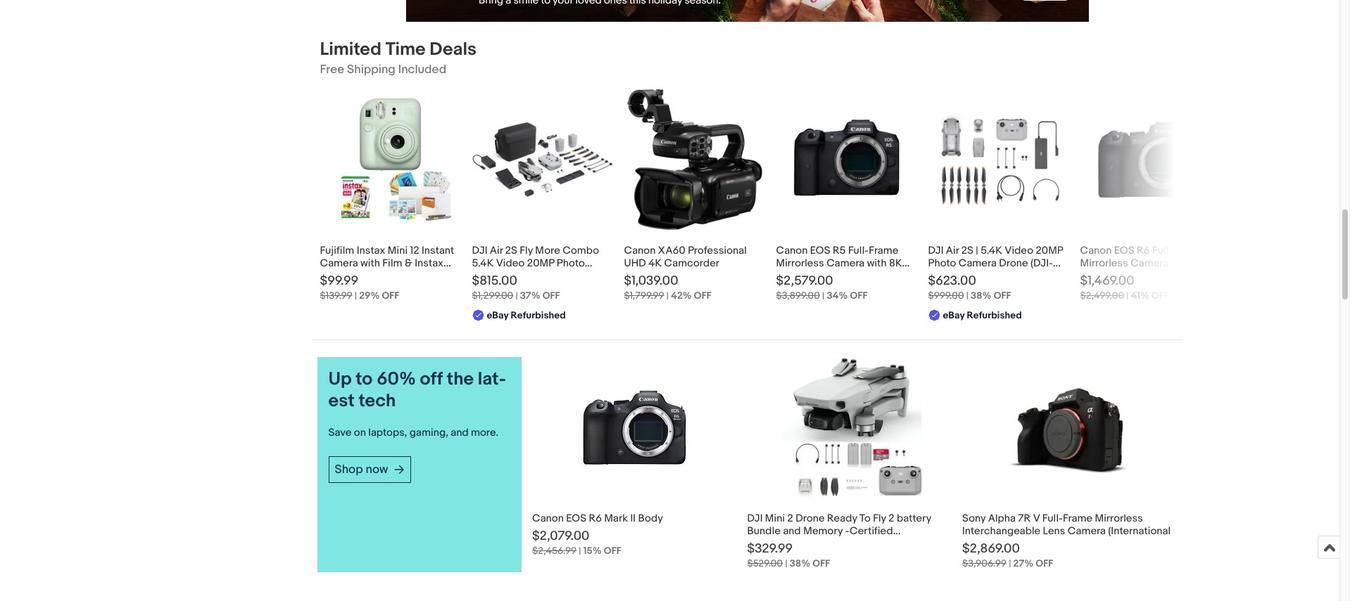 Task type: locate. For each thing, give the bounding box(es) containing it.
photo up $623.00
[[928, 257, 956, 270]]

12
[[410, 244, 419, 257]]

1 horizontal spatial and
[[783, 525, 801, 538]]

refurbished down $623.00 $999.00 | 38% off at the right of the page
[[967, 310, 1022, 322]]

full- right r5
[[848, 244, 869, 257]]

1 horizontal spatial refurbished)
[[928, 269, 990, 283]]

0 vertical spatial mini
[[388, 244, 408, 257]]

$3,906.99 text field
[[962, 558, 1007, 570]]

15%
[[583, 545, 602, 557]]

1 horizontal spatial 20mp
[[1036, 244, 1063, 257]]

canon inside canon xa60 professional uhd 4k camcorder $1,039.00 $1,799.99 | 42% off
[[624, 244, 656, 257]]

$2,579.00
[[776, 274, 833, 289]]

frame right v
[[1063, 512, 1093, 526]]

1 horizontal spatial fly
[[873, 512, 886, 526]]

canon up "video(body" at the top of the page
[[776, 244, 808, 257]]

1 horizontal spatial canon
[[624, 244, 656, 257]]

off right "15%"
[[604, 545, 621, 557]]

0 horizontal spatial canon
[[532, 512, 564, 526]]

eos left r5
[[810, 244, 830, 257]]

1 ebay from the left
[[487, 310, 509, 322]]

dji for $623.00
[[928, 244, 944, 257]]

0 horizontal spatial and
[[451, 426, 469, 440]]

dji up $623.00
[[928, 244, 944, 257]]

off for $2,579.00
[[850, 290, 868, 302]]

off down 'memory'
[[813, 558, 830, 570]]

refurbished) inside dji air 2s | 5.4k video 20mp photo camera drone (dji- refurbished)
[[928, 269, 990, 283]]

5.4k inside dji air 2s fly more combo 5.4k video 20mp photo camera (dji-refurbished)
[[472, 257, 494, 270]]

2s inside dji air 2s fly more combo 5.4k video 20mp photo camera (dji-refurbished)
[[505, 244, 517, 257]]

$999.00 text field
[[928, 290, 964, 302]]

$2,579.00 $3,899.00 | 34% off
[[776, 274, 868, 302]]

frame inside sony alpha 7r v full-frame mirrorless interchangeable lens camera (international $2,869.00 $3,906.99 | 27% off
[[1063, 512, 1093, 526]]

refurbished)
[[535, 269, 596, 283], [928, 269, 990, 283]]

air for $623.00
[[946, 244, 959, 257]]

off inside $815.00 $1,299.00 | 37% off
[[542, 290, 560, 302]]

| up $623.00 $999.00 | 38% off at the right of the page
[[976, 244, 978, 257]]

fujifilm
[[320, 244, 354, 257]]

1 vertical spatial mirrorless
[[1095, 512, 1143, 526]]

up
[[328, 369, 352, 390]]

with left 8k
[[867, 257, 887, 270]]

sony
[[962, 512, 986, 526]]

eos for $2,079.00
[[566, 512, 586, 526]]

1 horizontal spatial air
[[946, 244, 959, 257]]

4k
[[648, 257, 662, 270]]

1 vertical spatial full-
[[1042, 512, 1063, 526]]

canon eos r6 mark ii body $2,079.00 $2,456.99 | 15% off
[[532, 512, 663, 557]]

off right 41%
[[1152, 290, 1169, 302]]

0 horizontal spatial 2
[[787, 512, 793, 526]]

fujifilm instax mini 12 instant camera with film & instax creator kit (mint) image
[[320, 89, 461, 230]]

0 horizontal spatial refurbished
[[511, 310, 566, 322]]

0 vertical spatial 38%
[[971, 290, 991, 302]]

frame right r5
[[869, 244, 898, 257]]

1 vertical spatial 38%
[[790, 558, 810, 570]]

body
[[638, 512, 663, 526]]

0 horizontal spatial video
[[496, 257, 525, 270]]

air up $623.00
[[946, 244, 959, 257]]

0 vertical spatial eos
[[810, 244, 830, 257]]

drone left ready
[[796, 512, 825, 526]]

1 vertical spatial eos
[[566, 512, 586, 526]]

1 vertical spatial mini
[[765, 512, 785, 526]]

1 horizontal spatial 2s
[[961, 244, 973, 257]]

1 horizontal spatial frame
[[1063, 512, 1093, 526]]

2 right 'bundle' at the bottom right of page
[[787, 512, 793, 526]]

1 horizontal spatial with
[[867, 257, 887, 270]]

0 horizontal spatial drone
[[796, 512, 825, 526]]

canon inside canon eos r5 full-frame mirrorless camera with 8k video(body only)
[[776, 244, 808, 257]]

1 horizontal spatial dji
[[747, 512, 763, 526]]

38%
[[971, 290, 991, 302], [790, 558, 810, 570]]

(international
[[1108, 525, 1171, 538]]

2 ebay refurbished from the left
[[943, 310, 1022, 322]]

2 2s from the left
[[961, 244, 973, 257]]

1 vertical spatial fly
[[873, 512, 886, 526]]

(dji- inside dji air 2s | 5.4k video 20mp photo camera drone (dji- refurbished)
[[1031, 257, 1053, 270]]

off inside $623.00 $999.00 | 38% off
[[994, 290, 1011, 302]]

battery
[[897, 512, 931, 526]]

off inside $99.99 $139.99 | 29% off
[[382, 290, 399, 302]]

2s inside dji air 2s | 5.4k video 20mp photo camera drone (dji- refurbished)
[[961, 244, 973, 257]]

dji up $329.99
[[747, 512, 763, 526]]

fly inside dji mini 2 drone ready to fly 2 battery bundle and memory -certified refurbished
[[873, 512, 886, 526]]

$3,899.00
[[776, 290, 820, 302]]

1 horizontal spatial mini
[[765, 512, 785, 526]]

ebay refurbished down 37%
[[487, 310, 566, 322]]

mini left 12
[[388, 244, 408, 257]]

dji inside dji air 2s fly more combo 5.4k video 20mp photo camera (dji-refurbished)
[[472, 244, 487, 257]]

ebay down $999.00 text field
[[943, 310, 965, 322]]

video up $623.00 $999.00 | 38% off at the right of the page
[[1005, 244, 1033, 257]]

off for $329.99
[[813, 558, 830, 570]]

video up $815.00
[[496, 257, 525, 270]]

1 horizontal spatial full-
[[1042, 512, 1063, 526]]

0 horizontal spatial refurbished)
[[535, 269, 596, 283]]

and left more.
[[451, 426, 469, 440]]

mirrorless
[[776, 257, 824, 270], [1095, 512, 1143, 526]]

1 photo from the left
[[557, 257, 585, 270]]

off for $623.00
[[994, 290, 1011, 302]]

air up $815.00
[[490, 244, 503, 257]]

photo inside dji air 2s | 5.4k video 20mp photo camera drone (dji- refurbished)
[[928, 257, 956, 270]]

refurbished) down combo
[[535, 269, 596, 283]]

0 horizontal spatial 38%
[[790, 558, 810, 570]]

2 with from the left
[[867, 257, 887, 270]]

2 horizontal spatial refurbished
[[967, 310, 1022, 322]]

2
[[787, 512, 793, 526], [888, 512, 894, 526]]

2s up $815.00
[[505, 244, 517, 257]]

0 horizontal spatial (dji-
[[512, 269, 535, 283]]

38% inside $623.00 $999.00 | 38% off
[[971, 290, 991, 302]]

1 vertical spatial drone
[[796, 512, 825, 526]]

instax up kit at the left of page
[[357, 244, 385, 257]]

38% down $329.99
[[790, 558, 810, 570]]

fly inside dji air 2s fly more combo 5.4k video 20mp photo camera (dji-refurbished)
[[520, 244, 533, 257]]

0 horizontal spatial fly
[[520, 244, 533, 257]]

| left "34%"
[[822, 290, 824, 302]]

canon eos r6 mark ii body image
[[555, 364, 713, 491]]

full- right v
[[1042, 512, 1063, 526]]

1 horizontal spatial ebay refurbished
[[943, 310, 1022, 322]]

r5
[[833, 244, 846, 257]]

1 horizontal spatial video
[[1005, 244, 1033, 257]]

1 horizontal spatial eos
[[810, 244, 830, 257]]

camera up $99.99
[[320, 257, 358, 270]]

air inside dji air 2s fly more combo 5.4k video 20mp photo camera (dji-refurbished)
[[490, 244, 503, 257]]

38% down $623.00
[[971, 290, 991, 302]]

| inside canon eos r6 mark ii body $2,079.00 $2,456.99 | 15% off
[[579, 545, 581, 557]]

60%
[[377, 369, 416, 390]]

0 vertical spatial mirrorless
[[776, 257, 824, 270]]

2s up $623.00
[[961, 244, 973, 257]]

1 horizontal spatial refurbished
[[747, 538, 806, 551]]

off right "34%"
[[850, 290, 868, 302]]

camera up $623.00 $999.00 | 38% off at the right of the page
[[959, 257, 997, 270]]

canon eos r5 full-frame mirrorless camera with 8k video(body only)
[[776, 244, 902, 283]]

ebay down "$1,299.00" text field
[[487, 310, 509, 322]]

2 photo from the left
[[928, 257, 956, 270]]

20mp
[[1036, 244, 1063, 257], [527, 257, 554, 270]]

ebay refurbished down $623.00 $999.00 | 38% off at the right of the page
[[943, 310, 1022, 322]]

the
[[447, 369, 474, 390]]

fly left the more
[[520, 244, 533, 257]]

mirrorless inside canon eos r5 full-frame mirrorless camera with 8k video(body only)
[[776, 257, 824, 270]]

1 horizontal spatial mirrorless
[[1095, 512, 1143, 526]]

with inside canon eos r5 full-frame mirrorless camera with 8k video(body only)
[[867, 257, 887, 270]]

0 horizontal spatial eos
[[566, 512, 586, 526]]

lens
[[1043, 525, 1065, 538]]

0 vertical spatial frame
[[869, 244, 898, 257]]

$139.99
[[320, 290, 352, 302]]

canon
[[624, 244, 656, 257], [776, 244, 808, 257], [532, 512, 564, 526]]

$623.00
[[928, 274, 976, 289]]

off right 42%
[[694, 290, 711, 302]]

41%
[[1131, 290, 1149, 302]]

0 horizontal spatial dji
[[472, 244, 487, 257]]

0 horizontal spatial 20mp
[[527, 257, 554, 270]]

$529.00 text field
[[747, 558, 783, 570]]

1 horizontal spatial photo
[[928, 257, 956, 270]]

1 horizontal spatial (dji-
[[1031, 257, 1053, 270]]

0 vertical spatial fly
[[520, 244, 533, 257]]

drone up $623.00 $999.00 | 38% off at the right of the page
[[999, 257, 1028, 270]]

video
[[1005, 244, 1033, 257], [496, 257, 525, 270]]

drone
[[999, 257, 1028, 270], [796, 512, 825, 526]]

off down dji air 2s | 5.4k video 20mp photo camera drone (dji- refurbished)
[[994, 290, 1011, 302]]

| left 29%
[[355, 290, 357, 302]]

eos inside canon eos r5 full-frame mirrorless camera with 8k video(body only)
[[810, 244, 830, 257]]

| left "15%"
[[579, 545, 581, 557]]

0 horizontal spatial 2s
[[505, 244, 517, 257]]

1 vertical spatial frame
[[1063, 512, 1093, 526]]

refurbished) inside dji air 2s fly more combo 5.4k video 20mp photo camera (dji-refurbished)
[[535, 269, 596, 283]]

0 vertical spatial full-
[[848, 244, 869, 257]]

$1,469.00
[[1080, 274, 1134, 289]]

off inside $1,469.00 $2,499.00 | 41% off
[[1152, 290, 1169, 302]]

0 horizontal spatial full-
[[848, 244, 869, 257]]

on
[[354, 426, 366, 440]]

1 horizontal spatial drone
[[999, 257, 1028, 270]]

1 refurbished) from the left
[[535, 269, 596, 283]]

canon up $2,079.00
[[532, 512, 564, 526]]

7r
[[1018, 512, 1031, 526]]

free
[[320, 62, 344, 77]]

5.4k up $623.00 $999.00 | 38% off at the right of the page
[[981, 244, 1002, 257]]

eos
[[810, 244, 830, 257], [566, 512, 586, 526]]

ebay refurbished for $623.00
[[943, 310, 1022, 322]]

0 horizontal spatial frame
[[869, 244, 898, 257]]

27%
[[1013, 558, 1033, 570]]

2 horizontal spatial dji
[[928, 244, 944, 257]]

1 horizontal spatial 2
[[888, 512, 894, 526]]

mini
[[388, 244, 408, 257], [765, 512, 785, 526]]

| left 41%
[[1126, 290, 1129, 302]]

$2,499.00 text field
[[1080, 290, 1124, 302]]

creator
[[320, 269, 356, 283]]

full- inside sony alpha 7r v full-frame mirrorless interchangeable lens camera (international $2,869.00 $3,906.99 | 27% off
[[1042, 512, 1063, 526]]

5.4k up $815.00
[[472, 257, 494, 270]]

0 horizontal spatial ebay
[[487, 310, 509, 322]]

camera inside canon eos r5 full-frame mirrorless camera with 8k video(body only)
[[826, 257, 865, 270]]

$1,299.00 text field
[[472, 290, 513, 302]]

1 horizontal spatial ebay
[[943, 310, 965, 322]]

canon for $1,039.00
[[624, 244, 656, 257]]

frame
[[869, 244, 898, 257], [1063, 512, 1093, 526]]

mini inside dji mini 2 drone ready to fly 2 battery bundle and memory -certified refurbished
[[765, 512, 785, 526]]

photo
[[557, 257, 585, 270], [928, 257, 956, 270]]

only)
[[835, 269, 860, 283]]

eos left r6
[[566, 512, 586, 526]]

$1,799.99 text field
[[624, 290, 664, 302]]

2 refurbished) from the left
[[928, 269, 990, 283]]

&
[[405, 257, 412, 270]]

5.4k inside dji air 2s | 5.4k video 20mp photo camera drone (dji- refurbished)
[[981, 244, 1002, 257]]

with
[[360, 257, 380, 270], [867, 257, 887, 270]]

refurbished up $529.00 text field
[[747, 538, 806, 551]]

(mint)
[[374, 269, 401, 283]]

photo up $815.00 $1,299.00 | 37% off
[[557, 257, 585, 270]]

| left 27%
[[1009, 558, 1011, 570]]

1 horizontal spatial instax
[[415, 257, 443, 270]]

| inside canon xa60 professional uhd 4k camcorder $1,039.00 $1,799.99 | 42% off
[[666, 290, 669, 302]]

1 horizontal spatial 5.4k
[[981, 244, 1002, 257]]

and
[[451, 426, 469, 440], [783, 525, 801, 538]]

0 horizontal spatial mini
[[388, 244, 408, 257]]

ebay
[[487, 310, 509, 322], [943, 310, 965, 322]]

dji air 2s | 5.4k video 20mp photo camera drone (dji-refurbished) image
[[928, 110, 1069, 209]]

camera inside dji air 2s | 5.4k video 20mp photo camera drone (dji- refurbished)
[[959, 257, 997, 270]]

refurbished down 37%
[[511, 310, 566, 322]]

and up $329.99 $529.00 | 38% off at the bottom of page
[[783, 525, 801, 538]]

0 horizontal spatial mirrorless
[[776, 257, 824, 270]]

2 left battery
[[888, 512, 894, 526]]

1 2s from the left
[[505, 244, 517, 257]]

off inside sony alpha 7r v full-frame mirrorless interchangeable lens camera (international $2,869.00 $3,906.99 | 27% off
[[1036, 558, 1053, 570]]

refurbished for $815.00
[[511, 310, 566, 322]]

film
[[382, 257, 402, 270]]

eos for camera
[[810, 244, 830, 257]]

1 vertical spatial and
[[783, 525, 801, 538]]

(dji-
[[1031, 257, 1053, 270], [512, 269, 535, 283]]

camera up "$1,299.00" text field
[[472, 269, 510, 283]]

and inside dji mini 2 drone ready to fly 2 battery bundle and memory -certified refurbished
[[783, 525, 801, 538]]

1 air from the left
[[490, 244, 503, 257]]

refurbished) up $999.00
[[928, 269, 990, 283]]

camera up "34%"
[[826, 257, 865, 270]]

dji up $815.00
[[472, 244, 487, 257]]

instax right &
[[415, 257, 443, 270]]

1 2 from the left
[[787, 512, 793, 526]]

dji inside dji air 2s | 5.4k video 20mp photo camera drone (dji- refurbished)
[[928, 244, 944, 257]]

off inside $329.99 $529.00 | 38% off
[[813, 558, 830, 570]]

| left 42%
[[666, 290, 669, 302]]

air inside dji air 2s | 5.4k video 20mp photo camera drone (dji- refurbished)
[[946, 244, 959, 257]]

1 with from the left
[[360, 257, 380, 270]]

(dji- inside dji air 2s fly more combo 5.4k video 20mp photo camera (dji-refurbished)
[[512, 269, 535, 283]]

up to 60% off the latest tech save on laptops, gaming, and more. element
[[311, 341, 1183, 602]]

0 horizontal spatial with
[[360, 257, 380, 270]]

2 air from the left
[[946, 244, 959, 257]]

full-
[[848, 244, 869, 257], [1042, 512, 1063, 526]]

| left 37%
[[516, 290, 518, 302]]

0 horizontal spatial air
[[490, 244, 503, 257]]

38% inside $329.99 $529.00 | 38% off
[[790, 558, 810, 570]]

2 ebay from the left
[[943, 310, 965, 322]]

$1,799.99
[[624, 290, 664, 302]]

| right $529.00 text field
[[785, 558, 787, 570]]

off down (mint)
[[382, 290, 399, 302]]

canon left xa60
[[624, 244, 656, 257]]

| inside $623.00 $999.00 | 38% off
[[966, 290, 969, 302]]

mini up $329.99
[[765, 512, 785, 526]]

0 horizontal spatial 5.4k
[[472, 257, 494, 270]]

0 vertical spatial drone
[[999, 257, 1028, 270]]

canon inside canon eos r6 mark ii body $2,079.00 $2,456.99 | 15% off
[[532, 512, 564, 526]]

off right 27%
[[1036, 558, 1053, 570]]

dji mini 2 drone ready to fly 2 battery bundle and memory -certified refurbished image
[[775, 357, 924, 498]]

off inside $2,579.00 $3,899.00 | 34% off
[[850, 290, 868, 302]]

canon for $2,079.00
[[532, 512, 564, 526]]

dji
[[472, 244, 487, 257], [928, 244, 944, 257], [747, 512, 763, 526]]

canon for camera
[[776, 244, 808, 257]]

$1,299.00
[[472, 290, 513, 302]]

0 horizontal spatial photo
[[557, 257, 585, 270]]

memory
[[803, 525, 843, 538]]

| inside $99.99 $139.99 | 29% off
[[355, 290, 357, 302]]

camera right 'lens'
[[1068, 525, 1106, 538]]

| down $623.00
[[966, 290, 969, 302]]

mirrorless right 'lens'
[[1095, 512, 1143, 526]]

2 horizontal spatial canon
[[776, 244, 808, 257]]

off
[[382, 290, 399, 302], [542, 290, 560, 302], [694, 290, 711, 302], [850, 290, 868, 302], [994, 290, 1011, 302], [1152, 290, 1169, 302], [604, 545, 621, 557], [813, 558, 830, 570], [1036, 558, 1053, 570]]

$99.99 $139.99 | 29% off
[[320, 274, 399, 302]]

20mp inside dji air 2s fly more combo 5.4k video 20mp photo camera (dji-refurbished)
[[527, 257, 554, 270]]

ebay refurbished
[[487, 310, 566, 322], [943, 310, 1022, 322]]

0 horizontal spatial ebay refurbished
[[487, 310, 566, 322]]

1 ebay refurbished from the left
[[487, 310, 566, 322]]

limited
[[320, 39, 382, 60]]

off right 37%
[[542, 290, 560, 302]]

38% for $623.00
[[971, 290, 991, 302]]

eos inside canon eos r6 mark ii body $2,079.00 $2,456.99 | 15% off
[[566, 512, 586, 526]]

fly right to
[[873, 512, 886, 526]]

with left film
[[360, 257, 380, 270]]

2s
[[505, 244, 517, 257], [961, 244, 973, 257]]

1 horizontal spatial 38%
[[971, 290, 991, 302]]

mirrorless up $2,579.00
[[776, 257, 824, 270]]



Task type: describe. For each thing, give the bounding box(es) containing it.
photo inside dji air 2s fly more combo 5.4k video 20mp photo camera (dji-refurbished)
[[557, 257, 585, 270]]

save
[[328, 426, 352, 440]]

included
[[398, 62, 446, 77]]

$2,499.00
[[1080, 290, 1124, 302]]

34%
[[827, 290, 848, 302]]

alpha
[[988, 512, 1016, 526]]

professional
[[688, 244, 747, 257]]

mini inside the fujifilm instax mini 12 instant camera with film & instax creator kit (mint)
[[388, 244, 408, 257]]

0 vertical spatial and
[[451, 426, 469, 440]]

full- inside canon eos r5 full-frame mirrorless camera with 8k video(body only)
[[848, 244, 869, 257]]

refurbished inside dji mini 2 drone ready to fly 2 battery bundle and memory -certified refurbished
[[747, 538, 806, 551]]

sony alpha 7r v full-frame mirrorless interchangeable lens camera (international $2,869.00 $3,906.99 | 27% off
[[962, 512, 1171, 570]]

refurbished for $623.00
[[967, 310, 1022, 322]]

laptops,
[[368, 426, 407, 440]]

combo
[[563, 244, 599, 257]]

uhd
[[624, 257, 646, 270]]

video inside dji air 2s fly more combo 5.4k video 20mp photo camera (dji-refurbished)
[[496, 257, 525, 270]]

2s for $623.00
[[961, 244, 973, 257]]

shipping
[[347, 62, 396, 77]]

ebay for $815.00
[[487, 310, 509, 322]]

$1,469.00 $2,499.00 | 41% off
[[1080, 274, 1169, 302]]

-
[[845, 525, 850, 538]]

20mp inside dji air 2s | 5.4k video 20mp photo camera drone (dji- refurbished)
[[1036, 244, 1063, 257]]

$99.99
[[320, 274, 358, 289]]

canon xa60 professional uhd 4k camcorder image
[[624, 89, 765, 230]]

dji air 2s fly more combo 5.4k video 20mp photo camera (dji-refurbished)
[[472, 244, 599, 283]]

drone inside dji mini 2 drone ready to fly 2 battery bundle and memory -certified refurbished
[[796, 512, 825, 526]]

instant
[[422, 244, 454, 257]]

$815.00 $1,299.00 | 37% off
[[472, 274, 560, 302]]

0 horizontal spatial instax
[[357, 244, 385, 257]]

drone inside dji air 2s | 5.4k video 20mp photo camera drone (dji- refurbished)
[[999, 257, 1028, 270]]

video(body
[[776, 269, 832, 283]]

more
[[535, 244, 560, 257]]

latest
[[328, 369, 506, 412]]

$329.99
[[747, 542, 793, 557]]

38% for $329.99
[[790, 558, 810, 570]]

shop
[[335, 463, 363, 477]]

tech
[[359, 390, 396, 412]]

dji air 2s fly more combo 5.4k video 20mp photo camera (dji-refurbished) image
[[472, 122, 613, 197]]

off inside canon eos r6 mark ii body $2,079.00 $2,456.99 | 15% off
[[604, 545, 621, 557]]

advertisement region
[[406, 0, 1089, 22]]

canon xa60 professional uhd 4k camcorder $1,039.00 $1,799.99 | 42% off
[[624, 244, 747, 302]]

camera inside dji air 2s fly more combo 5.4k video 20mp photo camera (dji-refurbished)
[[472, 269, 510, 283]]

off for $99.99
[[382, 290, 399, 302]]

mark
[[604, 512, 628, 526]]

bundle
[[747, 525, 781, 538]]

gaming,
[[410, 426, 448, 440]]

dji mini 2 drone ready to fly 2 battery bundle and memory -certified refurbished
[[747, 512, 931, 551]]

shop now link
[[328, 457, 411, 483]]

$529.00
[[747, 558, 783, 570]]

video inside dji air 2s | 5.4k video 20mp photo camera drone (dji- refurbished)
[[1005, 244, 1033, 257]]

save on laptops, gaming, and more.
[[328, 426, 499, 440]]

ii
[[630, 512, 636, 526]]

$2,869.00
[[962, 542, 1020, 557]]

up to 60% off the latest tech
[[328, 369, 506, 412]]

camcorder
[[664, 257, 719, 270]]

$1,039.00
[[624, 274, 678, 289]]

shop now
[[335, 463, 388, 477]]

air for $815.00
[[490, 244, 503, 257]]

interchangeable
[[962, 525, 1041, 538]]

| inside $2,579.00 $3,899.00 | 34% off
[[822, 290, 824, 302]]

$329.99 $529.00 | 38% off
[[747, 542, 830, 570]]

sony alpha 7r v full-frame mirrorless interchangeable lens camera (international image
[[999, 357, 1140, 498]]

| inside dji air 2s | 5.4k video 20mp photo camera drone (dji- refurbished)
[[976, 244, 978, 257]]

off
[[420, 369, 443, 390]]

certified
[[850, 525, 893, 538]]

canon eos r6 full-frame mirrorless camera with 4k video, full-frame cmos senor image
[[1080, 107, 1221, 212]]

dji inside dji mini 2 drone ready to fly 2 battery bundle and memory -certified refurbished
[[747, 512, 763, 526]]

$2,456.99
[[532, 545, 577, 557]]

| inside $1,469.00 $2,499.00 | 41% off
[[1126, 290, 1129, 302]]

| inside $815.00 $1,299.00 | 37% off
[[516, 290, 518, 302]]

dji air 2s | 5.4k video 20mp photo camera drone (dji- refurbished)
[[928, 244, 1063, 283]]

camera inside the fujifilm instax mini 12 instant camera with film & instax creator kit (mint)
[[320, 257, 358, 270]]

kit
[[359, 269, 372, 283]]

off inside canon xa60 professional uhd 4k camcorder $1,039.00 $1,799.99 | 42% off
[[694, 290, 711, 302]]

to
[[860, 512, 871, 526]]

$3,906.99
[[962, 558, 1007, 570]]

ready
[[827, 512, 857, 526]]

$3,899.00 text field
[[776, 290, 820, 302]]

$139.99 text field
[[320, 290, 352, 302]]

ebay for $623.00
[[943, 310, 965, 322]]

$999.00
[[928, 290, 964, 302]]

limited time deals free shipping included
[[320, 39, 477, 77]]

canon eos r5 full-frame mirrorless camera with 8k video(body only) image
[[776, 107, 917, 212]]

camera inside sony alpha 7r v full-frame mirrorless interchangeable lens camera (international $2,869.00 $3,906.99 | 27% off
[[1068, 525, 1106, 538]]

off for $815.00
[[542, 290, 560, 302]]

42%
[[671, 290, 692, 302]]

$815.00
[[472, 274, 517, 289]]

fujifilm instax mini 12 instant camera with film & instax creator kit (mint)
[[320, 244, 454, 283]]

off for $1,469.00
[[1152, 290, 1169, 302]]

deals
[[430, 39, 477, 60]]

v
[[1033, 512, 1040, 526]]

more.
[[471, 426, 499, 440]]

29%
[[359, 290, 380, 302]]

xa60
[[658, 244, 685, 257]]

to
[[356, 369, 373, 390]]

| inside sony alpha 7r v full-frame mirrorless interchangeable lens camera (international $2,869.00 $3,906.99 | 27% off
[[1009, 558, 1011, 570]]

mirrorless inside sony alpha 7r v full-frame mirrorless interchangeable lens camera (international $2,869.00 $3,906.99 | 27% off
[[1095, 512, 1143, 526]]

frame inside canon eos r5 full-frame mirrorless camera with 8k video(body only)
[[869, 244, 898, 257]]

8k
[[889, 257, 902, 270]]

time
[[386, 39, 426, 60]]

dji for $815.00
[[472, 244, 487, 257]]

$623.00 $999.00 | 38% off
[[928, 274, 1011, 302]]

with inside the fujifilm instax mini 12 instant camera with film & instax creator kit (mint)
[[360, 257, 380, 270]]

2s for $815.00
[[505, 244, 517, 257]]

37%
[[520, 290, 540, 302]]

ebay refurbished for $815.00
[[487, 310, 566, 322]]

r6
[[589, 512, 602, 526]]

now
[[366, 463, 388, 477]]

| inside $329.99 $529.00 | 38% off
[[785, 558, 787, 570]]

$2,079.00
[[532, 529, 589, 545]]

$2,456.99 text field
[[532, 545, 577, 557]]

2 2 from the left
[[888, 512, 894, 526]]



Task type: vqa. For each thing, say whether or not it's contained in the screenshot.


